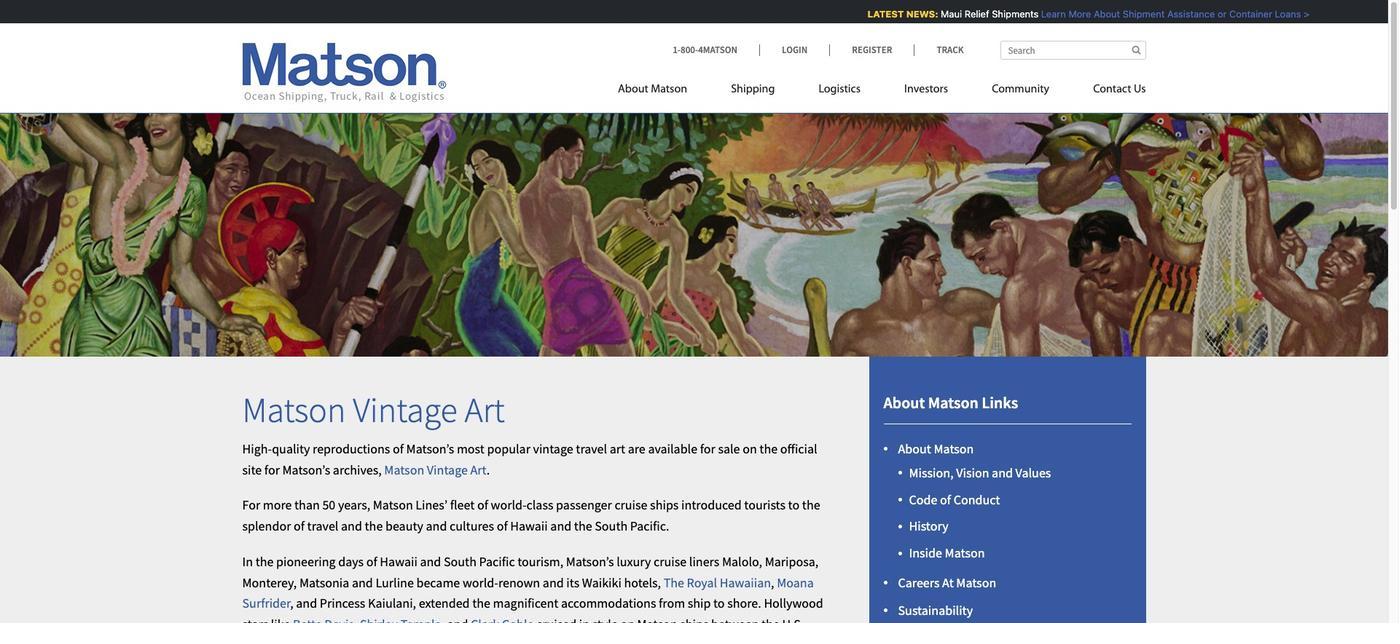 Task type: locate. For each thing, give the bounding box(es) containing it.
extended
[[419, 596, 470, 613]]

0 vertical spatial about matson
[[618, 84, 687, 95]]

matson inside top menu 'navigation'
[[651, 84, 687, 95]]

2 vertical spatial matson's
[[566, 554, 614, 571]]

login
[[782, 44, 808, 56]]

blue matson logo with ocean, shipping, truck, rail and logistics written beneath it. image
[[242, 43, 446, 103]]

matson's up waikiki
[[566, 554, 614, 571]]

official
[[780, 441, 817, 457]]

about matson inside "section"
[[898, 441, 974, 457]]

malolo,
[[722, 554, 762, 571]]

ship
[[688, 596, 711, 613]]

0 vertical spatial hawaii
[[510, 518, 548, 535]]

0 vertical spatial world-
[[491, 497, 527, 514]]

vintage up the "reproductions" on the left bottom of the page
[[353, 389, 458, 432]]

in the pioneering days of hawaii and south pacific tourism, matson's luxury cruise liners malolo, mariposa, monterey, matsonia and lurline became world-renown and its waikiki hotels,
[[242, 554, 819, 592]]

hawaii
[[510, 518, 548, 535], [380, 554, 418, 571]]

matsonia
[[299, 575, 349, 592]]

mission,
[[909, 465, 954, 482]]

of
[[393, 441, 404, 457], [940, 492, 951, 508], [477, 497, 488, 514], [294, 518, 305, 535], [497, 518, 508, 535], [366, 554, 377, 571]]

of up matson vintage art link
[[393, 441, 404, 457]]

of right code
[[940, 492, 951, 508]]

of down than on the left bottom of the page
[[294, 518, 305, 535]]

available
[[648, 441, 698, 457]]

learn more about shipment assistance or container loans > link
[[1040, 8, 1308, 20]]

1 horizontal spatial about matson link
[[898, 441, 974, 457]]

code of conduct link
[[909, 492, 1000, 508]]

like
[[271, 617, 290, 624]]

world- up cultures
[[491, 497, 527, 514]]

shipping link
[[709, 77, 797, 106]]

more
[[263, 497, 292, 514]]

shore.
[[728, 596, 761, 613]]

0 vertical spatial to
[[788, 497, 800, 514]]

values
[[1016, 465, 1051, 482]]

hawaii down class
[[510, 518, 548, 535]]

cruise up pacific.
[[615, 497, 648, 514]]

0 vertical spatial travel
[[576, 441, 607, 457]]

about matson up mission,
[[898, 441, 974, 457]]

matson up at
[[945, 545, 985, 562]]

1 horizontal spatial ,
[[771, 575, 774, 592]]

more
[[1067, 8, 1090, 20]]

the right on
[[760, 441, 778, 457]]

art for matson vintage art
[[465, 389, 505, 432]]

cruise inside the in the pioneering days of hawaii and south pacific tourism, matson's luxury cruise liners malolo, mariposa, monterey, matsonia and lurline became world-renown and its waikiki hotels,
[[654, 554, 687, 571]]

fleet
[[450, 497, 475, 514]]

travel down 50 on the bottom
[[307, 518, 338, 535]]

0 vertical spatial art
[[465, 389, 505, 432]]

the right extended
[[472, 596, 491, 613]]

south down passenger
[[595, 518, 628, 535]]

tourists
[[744, 497, 786, 514]]

1 vertical spatial for
[[264, 462, 280, 478]]

learn
[[1040, 8, 1065, 20]]

0 vertical spatial matson's
[[406, 441, 454, 457]]

and down matsonia
[[296, 596, 317, 613]]

pioneering
[[276, 554, 336, 571]]

eugene's savage festival of the sea celebrates the ocean's bounty and is available from matson vintage art. image
[[0, 90, 1388, 357]]

1 vertical spatial to
[[714, 596, 725, 613]]

ships
[[650, 497, 679, 514]]

1 vertical spatial hawaii
[[380, 554, 418, 571]]

travel
[[576, 441, 607, 457], [307, 518, 338, 535]]

the inside the in the pioneering days of hawaii and south pacific tourism, matson's luxury cruise liners malolo, mariposa, monterey, matsonia and lurline became world-renown and its waikiki hotels,
[[256, 554, 274, 571]]

art for matson vintage art .
[[470, 462, 487, 478]]

to
[[788, 497, 800, 514], [714, 596, 725, 613]]

0 horizontal spatial ,
[[290, 596, 293, 613]]

about matson link down 1-
[[618, 77, 709, 106]]

high-
[[242, 441, 272, 457]]

vintage down most
[[427, 462, 468, 478]]

world- inside the for more than 50 years, matson lines' fleet of world-class passenger cruise ships introduced tourists to the splendor of travel and the beauty and cultures of hawaii and the south pacific.
[[491, 497, 527, 514]]

1 horizontal spatial about matson
[[898, 441, 974, 457]]

art
[[465, 389, 505, 432], [470, 462, 487, 478]]

1 vertical spatial south
[[444, 554, 477, 571]]

1 horizontal spatial cruise
[[654, 554, 687, 571]]

for right site
[[264, 462, 280, 478]]

0 horizontal spatial hawaii
[[380, 554, 418, 571]]

1 vertical spatial world-
[[463, 575, 498, 592]]

the right in
[[256, 554, 274, 571]]

hawaii inside the for more than 50 years, matson lines' fleet of world-class passenger cruise ships introduced tourists to the splendor of travel and the beauty and cultures of hawaii and the south pacific.
[[510, 518, 548, 535]]

and right vision
[[992, 465, 1013, 482]]

hotels,
[[624, 575, 661, 592]]

0 vertical spatial about matson link
[[618, 77, 709, 106]]

1-800-4matson
[[673, 44, 738, 56]]

royal
[[687, 575, 717, 592]]

0 horizontal spatial for
[[264, 462, 280, 478]]

0 horizontal spatial travel
[[307, 518, 338, 535]]

the inside , and princess kaiulani, extended the magnificent accommodations from ship to shore. hollywood stars like
[[472, 596, 491, 613]]

the
[[760, 441, 778, 457], [802, 497, 820, 514], [365, 518, 383, 535], [574, 518, 592, 535], [256, 554, 274, 571], [472, 596, 491, 613]]

matson's down quality
[[282, 462, 330, 478]]

matson
[[651, 84, 687, 95], [242, 389, 346, 432], [928, 393, 979, 413], [934, 441, 974, 457], [384, 462, 424, 478], [373, 497, 413, 514], [945, 545, 985, 562], [956, 575, 997, 592]]

cultures
[[450, 518, 494, 535]]

0 vertical spatial cruise
[[615, 497, 648, 514]]

or
[[1216, 8, 1226, 20]]

track link
[[914, 44, 964, 56]]

1 vertical spatial travel
[[307, 518, 338, 535]]

about matson down 1-
[[618, 84, 687, 95]]

for
[[700, 441, 716, 457], [264, 462, 280, 478]]

pacific.
[[630, 518, 669, 535]]

art up most
[[465, 389, 505, 432]]

matson's up matson vintage art link
[[406, 441, 454, 457]]

0 horizontal spatial to
[[714, 596, 725, 613]]

contact us link
[[1071, 77, 1146, 106]]

investors link
[[883, 77, 970, 106]]

links
[[982, 393, 1018, 413]]

1 horizontal spatial south
[[595, 518, 628, 535]]

2 horizontal spatial matson's
[[566, 554, 614, 571]]

to right ship
[[714, 596, 725, 613]]

register
[[852, 44, 892, 56]]

None search field
[[1000, 41, 1146, 60]]

1 vertical spatial cruise
[[654, 554, 687, 571]]

and up became
[[420, 554, 441, 571]]

1 vertical spatial matson's
[[282, 462, 330, 478]]

moana
[[777, 575, 814, 592]]

renown
[[498, 575, 540, 592]]

matson vintage art .
[[384, 462, 490, 478]]

vintage
[[533, 441, 573, 457]]

Search search field
[[1000, 41, 1146, 60]]

cruise up the
[[654, 554, 687, 571]]

hawaii up lurline
[[380, 554, 418, 571]]

1 horizontal spatial for
[[700, 441, 716, 457]]

vintage for matson vintage art .
[[427, 462, 468, 478]]

0 horizontal spatial cruise
[[615, 497, 648, 514]]

to inside the for more than 50 years, matson lines' fleet of world-class passenger cruise ships introduced tourists to the splendor of travel and the beauty and cultures of hawaii and the south pacific.
[[788, 497, 800, 514]]

matson right at
[[956, 575, 997, 592]]

about matson
[[618, 84, 687, 95], [898, 441, 974, 457]]

about matson link
[[618, 77, 709, 106], [898, 441, 974, 457]]

class
[[527, 497, 554, 514]]

careers at matson
[[898, 575, 997, 592]]

waikiki
[[582, 575, 622, 592]]

art down most
[[470, 462, 487, 478]]

from
[[659, 596, 685, 613]]

for left sale
[[700, 441, 716, 457]]

maui
[[940, 8, 961, 20]]

princess
[[320, 596, 365, 613]]

, left moana
[[771, 575, 774, 592]]

about matson link up mission,
[[898, 441, 974, 457]]

sale
[[718, 441, 740, 457]]

and left its
[[543, 575, 564, 592]]

0 horizontal spatial matson's
[[282, 462, 330, 478]]

and down lines'
[[426, 518, 447, 535]]

1 vertical spatial about matson
[[898, 441, 974, 457]]

monterey,
[[242, 575, 297, 592]]

south up became
[[444, 554, 477, 571]]

matson down 1-
[[651, 84, 687, 95]]

mariposa,
[[765, 554, 819, 571]]

surfrider
[[242, 596, 290, 613]]

1 horizontal spatial travel
[[576, 441, 607, 457]]

travel left art
[[576, 441, 607, 457]]

south inside the for more than 50 years, matson lines' fleet of world-class passenger cruise ships introduced tourists to the splendor of travel and the beauty and cultures of hawaii and the south pacific.
[[595, 518, 628, 535]]

mission, vision and values
[[909, 465, 1051, 482]]

the right tourists
[[802, 497, 820, 514]]

, up like
[[290, 596, 293, 613]]

inside matson
[[909, 545, 985, 562]]

cruise
[[615, 497, 648, 514], [654, 554, 687, 571]]

0 horizontal spatial about matson
[[618, 84, 687, 95]]

loans
[[1274, 8, 1300, 20]]

1 vertical spatial art
[[470, 462, 487, 478]]

world- inside the in the pioneering days of hawaii and south pacific tourism, matson's luxury cruise liners malolo, mariposa, monterey, matsonia and lurline became world-renown and its waikiki hotels,
[[463, 575, 498, 592]]

0 horizontal spatial south
[[444, 554, 477, 571]]

and down class
[[550, 518, 572, 535]]

matson up beauty
[[373, 497, 413, 514]]

search image
[[1132, 45, 1141, 55]]

matson up quality
[[242, 389, 346, 432]]

south inside the in the pioneering days of hawaii and south pacific tourism, matson's luxury cruise liners malolo, mariposa, monterey, matsonia and lurline became world-renown and its waikiki hotels,
[[444, 554, 477, 571]]

moana surfrider link
[[242, 575, 814, 613]]

world- down pacific
[[463, 575, 498, 592]]

vision
[[956, 465, 989, 482]]

0 vertical spatial south
[[595, 518, 628, 535]]

of right the days
[[366, 554, 377, 571]]

and down the days
[[352, 575, 373, 592]]

, and princess kaiulani, extended the magnificent accommodations from ship to shore. hollywood stars like
[[242, 596, 823, 624]]

1 horizontal spatial matson's
[[406, 441, 454, 457]]

1 horizontal spatial hawaii
[[510, 518, 548, 535]]

0 vertical spatial vintage
[[353, 389, 458, 432]]

to right tourists
[[788, 497, 800, 514]]

shipment
[[1122, 8, 1164, 20]]

popular
[[487, 441, 531, 457]]

1 horizontal spatial to
[[788, 497, 800, 514]]

1 vertical spatial vintage
[[427, 462, 468, 478]]

cruise inside the for more than 50 years, matson lines' fleet of world-class passenger cruise ships introduced tourists to the splendor of travel and the beauty and cultures of hawaii and the south pacific.
[[615, 497, 648, 514]]

us
[[1134, 84, 1146, 95]]

1 vertical spatial ,
[[290, 596, 293, 613]]



Task type: describe. For each thing, give the bounding box(es) containing it.
most
[[457, 441, 485, 457]]

0 horizontal spatial about matson link
[[618, 77, 709, 106]]

assistance
[[1166, 8, 1214, 20]]

latest news: maui relief shipments learn more about shipment assistance or container loans >
[[866, 8, 1308, 20]]

the royal hawaiian ,
[[664, 575, 777, 592]]

about inside top menu 'navigation'
[[618, 84, 649, 95]]

shipping
[[731, 84, 775, 95]]

matson's inside the in the pioneering days of hawaii and south pacific tourism, matson's luxury cruise liners malolo, mariposa, monterey, matsonia and lurline became world-renown and its waikiki hotels,
[[566, 554, 614, 571]]

cruise for liners
[[654, 554, 687, 571]]

the royal hawaiian link
[[664, 575, 771, 592]]

moana surfrider
[[242, 575, 814, 613]]

for more than 50 years, matson lines' fleet of world-class passenger cruise ships introduced tourists to the splendor of travel and the beauty and cultures of hawaii and the south pacific.
[[242, 497, 820, 535]]

logistics
[[819, 84, 861, 95]]

days
[[338, 554, 364, 571]]

at
[[942, 575, 954, 592]]

luxury
[[617, 554, 651, 571]]

tourism,
[[518, 554, 564, 571]]

track
[[937, 44, 964, 56]]

the down years,
[[365, 518, 383, 535]]

of right fleet
[[477, 497, 488, 514]]

hawaii inside the in the pioneering days of hawaii and south pacific tourism, matson's luxury cruise liners malolo, mariposa, monterey, matsonia and lurline became world-renown and its waikiki hotels,
[[380, 554, 418, 571]]

splendor
[[242, 518, 291, 535]]

and down years,
[[341, 518, 362, 535]]

are
[[628, 441, 646, 457]]

community
[[992, 84, 1050, 95]]

shipments
[[991, 8, 1037, 20]]

cruise for ships
[[615, 497, 648, 514]]

code
[[909, 492, 938, 508]]

50
[[322, 497, 335, 514]]

stars
[[242, 617, 268, 624]]

contact us
[[1093, 84, 1146, 95]]

magnificent
[[493, 596, 559, 613]]

lurline
[[376, 575, 414, 592]]

the down passenger
[[574, 518, 592, 535]]

travel inside the for more than 50 years, matson lines' fleet of world-class passenger cruise ships introduced tourists to the splendor of travel and the beauty and cultures of hawaii and the south pacific.
[[307, 518, 338, 535]]

lines'
[[416, 497, 448, 514]]

matson left links
[[928, 393, 979, 413]]

pacific
[[479, 554, 515, 571]]

inside matson link
[[909, 545, 985, 562]]

of right cultures
[[497, 518, 508, 535]]

about matson inside top menu 'navigation'
[[618, 84, 687, 95]]

kaiulani,
[[368, 596, 416, 613]]

of inside the in the pioneering days of hawaii and south pacific tourism, matson's luxury cruise liners malolo, mariposa, monterey, matsonia and lurline became world-renown and its waikiki hotels,
[[366, 554, 377, 571]]

800-
[[681, 44, 698, 56]]

for
[[242, 497, 260, 514]]

became
[[416, 575, 460, 592]]

hollywood
[[764, 596, 823, 613]]

1-800-4matson link
[[673, 44, 759, 56]]

matson vintage art link
[[384, 462, 487, 478]]

careers at matson link
[[898, 575, 997, 592]]

community link
[[970, 77, 1071, 106]]

0 vertical spatial for
[[700, 441, 716, 457]]

about matson links
[[884, 393, 1018, 413]]

reproductions
[[313, 441, 390, 457]]

logistics link
[[797, 77, 883, 106]]

beauty
[[385, 518, 423, 535]]

history link
[[909, 518, 949, 535]]

and inside , and princess kaiulani, extended the magnificent accommodations from ship to shore. hollywood stars like
[[296, 596, 317, 613]]

0 vertical spatial ,
[[771, 575, 774, 592]]

careers
[[898, 575, 940, 592]]

matson up lines'
[[384, 462, 424, 478]]

top menu navigation
[[618, 77, 1146, 106]]

conduct
[[954, 492, 1000, 508]]

introduced
[[681, 497, 742, 514]]

>
[[1303, 8, 1308, 20]]

about matson links section
[[851, 357, 1164, 624]]

to inside , and princess kaiulani, extended the magnificent accommodations from ship to shore. hollywood stars like
[[714, 596, 725, 613]]

news:
[[905, 8, 937, 20]]

vintage for matson vintage art
[[353, 389, 458, 432]]

of inside high-quality reproductions of matson's most popular vintage travel art are available for sale on the official site for matson's archives,
[[393, 441, 404, 457]]

the inside high-quality reproductions of matson's most popular vintage travel art are available for sale on the official site for matson's archives,
[[760, 441, 778, 457]]

archives,
[[333, 462, 382, 478]]

of inside about matson links "section"
[[940, 492, 951, 508]]

and inside about matson links "section"
[[992, 465, 1013, 482]]

travel inside high-quality reproductions of matson's most popular vintage travel art are available for sale on the official site for matson's archives,
[[576, 441, 607, 457]]

history
[[909, 518, 949, 535]]

sustainability link
[[898, 603, 973, 620]]

, inside , and princess kaiulani, extended the magnificent accommodations from ship to shore. hollywood stars like
[[290, 596, 293, 613]]

the
[[664, 575, 684, 592]]

site
[[242, 462, 262, 478]]

liners
[[689, 554, 720, 571]]

on
[[743, 441, 757, 457]]

accommodations
[[561, 596, 656, 613]]

4matson
[[698, 44, 738, 56]]

1-
[[673, 44, 681, 56]]

inside
[[909, 545, 942, 562]]

1 vertical spatial about matson link
[[898, 441, 974, 457]]

code of conduct
[[909, 492, 1000, 508]]

sustainability
[[898, 603, 973, 620]]

latest
[[866, 8, 903, 20]]

login link
[[759, 44, 830, 56]]

years,
[[338, 497, 370, 514]]

matson vintage art
[[242, 389, 505, 432]]

matson inside the for more than 50 years, matson lines' fleet of world-class passenger cruise ships introduced tourists to the splendor of travel and the beauty and cultures of hawaii and the south pacific.
[[373, 497, 413, 514]]

relief
[[963, 8, 988, 20]]

than
[[294, 497, 320, 514]]

matson up vision
[[934, 441, 974, 457]]



Task type: vqa. For each thing, say whether or not it's contained in the screenshot.
,
yes



